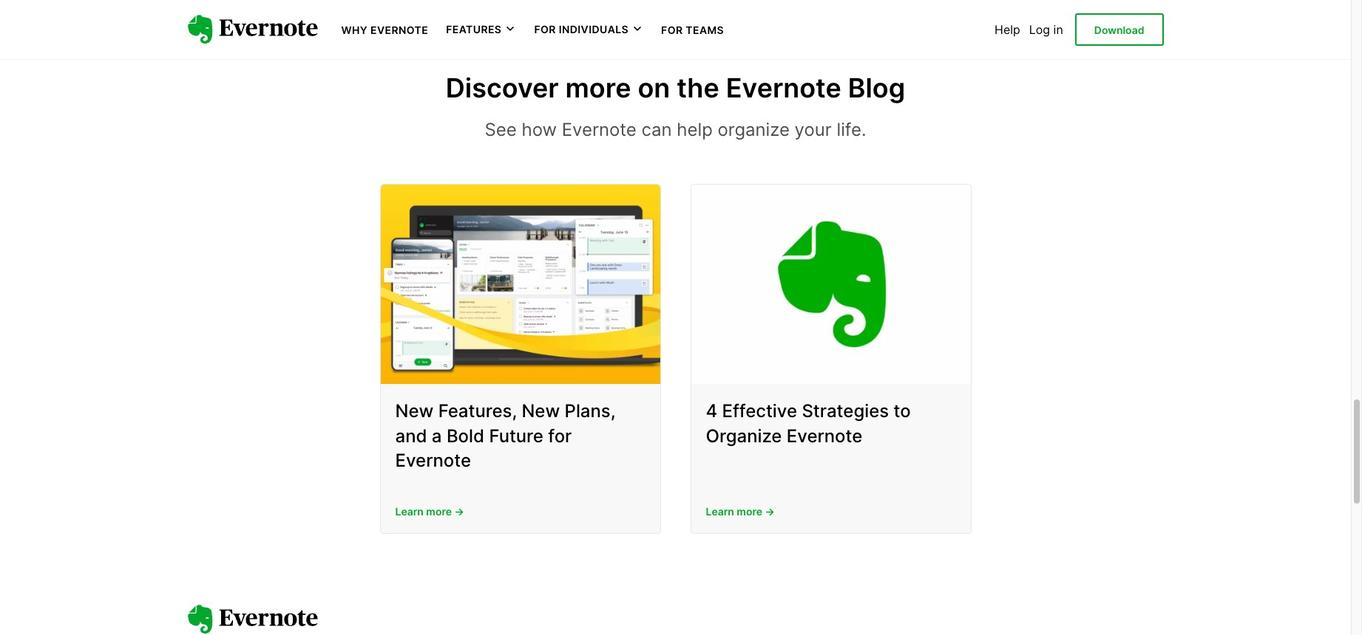 Task type: describe. For each thing, give the bounding box(es) containing it.
log in
[[1029, 22, 1063, 37]]

1 evernote logo image from the top
[[187, 15, 318, 44]]

teams
[[686, 24, 724, 36]]

learn more → for new features, new plans, and a bold future for evernote
[[395, 506, 464, 518]]

for teams link
[[661, 22, 724, 37]]

bold
[[447, 426, 484, 447]]

for individuals
[[534, 23, 629, 36]]

the
[[677, 72, 719, 105]]

more for 4 effective strategies to organize evernote
[[737, 506, 762, 518]]

→ for evernote
[[765, 506, 775, 518]]

strategies
[[802, 401, 889, 422]]

why
[[341, 24, 368, 36]]

learn more → for 4 effective strategies to organize evernote
[[706, 506, 775, 518]]

1 horizontal spatial more
[[565, 72, 631, 105]]

blog image image for new
[[380, 185, 660, 384]]

evernote up your
[[726, 72, 842, 105]]

log in link
[[1029, 22, 1063, 37]]

in
[[1054, 22, 1063, 37]]

learn for 4 effective strategies to organize evernote
[[706, 506, 734, 518]]

blog
[[848, 72, 905, 105]]

features,
[[438, 401, 517, 422]]

can
[[642, 119, 672, 141]]

see
[[485, 119, 517, 141]]

evernote inside '4 effective strategies to organize evernote'
[[787, 426, 863, 447]]

for for for teams
[[661, 24, 683, 36]]

life.
[[837, 119, 866, 141]]

1 new from the left
[[395, 401, 434, 422]]

discover
[[446, 72, 559, 105]]

evernote left can
[[562, 119, 637, 141]]

4
[[706, 401, 717, 422]]

learn for new features, new plans, and a bold future for evernote
[[395, 506, 424, 518]]

why evernote
[[341, 24, 428, 36]]

2 evernote logo image from the top
[[187, 606, 318, 635]]

evernote inside new features, new plans, and a bold future for evernote
[[395, 450, 471, 472]]

for teams
[[661, 24, 724, 36]]

new features, new plans, and a bold future for evernote
[[395, 401, 616, 472]]

organize
[[706, 426, 782, 447]]

why evernote link
[[341, 22, 428, 37]]

plans,
[[565, 401, 616, 422]]

2 new from the left
[[522, 401, 560, 422]]

a
[[432, 426, 442, 447]]



Task type: locate. For each thing, give the bounding box(es) containing it.
for
[[534, 23, 556, 36], [661, 24, 683, 36]]

2 learn from the left
[[706, 506, 734, 518]]

1 learn more → from the left
[[395, 506, 464, 518]]

future
[[489, 426, 544, 447]]

1 horizontal spatial for
[[661, 24, 683, 36]]

1 → from the left
[[454, 506, 464, 518]]

evernote down the a at the left
[[395, 450, 471, 472]]

1 horizontal spatial blog image image
[[691, 185, 971, 384]]

and
[[395, 426, 427, 447]]

0 horizontal spatial →
[[454, 506, 464, 518]]

help link
[[995, 22, 1020, 37]]

2 horizontal spatial more
[[737, 506, 762, 518]]

for
[[548, 426, 572, 447]]

0 horizontal spatial new
[[395, 401, 434, 422]]

for inside button
[[534, 23, 556, 36]]

0 horizontal spatial learn
[[395, 506, 424, 518]]

new up "and"
[[395, 401, 434, 422]]

for left individuals
[[534, 23, 556, 36]]

1 blog image image from the left
[[380, 185, 660, 384]]

for for for individuals
[[534, 23, 556, 36]]

1 horizontal spatial learn
[[706, 506, 734, 518]]

2 learn more → from the left
[[706, 506, 775, 518]]

features button
[[446, 22, 516, 37]]

individuals
[[559, 23, 629, 36]]

blog image image for strategies
[[691, 185, 971, 384]]

evernote logo image
[[187, 15, 318, 44], [187, 606, 318, 635]]

help
[[677, 119, 713, 141]]

evernote down strategies
[[787, 426, 863, 447]]

1 vertical spatial evernote logo image
[[187, 606, 318, 635]]

blog image image
[[380, 185, 660, 384], [691, 185, 971, 384]]

effective
[[722, 401, 797, 422]]

0 horizontal spatial for
[[534, 23, 556, 36]]

1 horizontal spatial learn more →
[[706, 506, 775, 518]]

for individuals button
[[534, 22, 643, 37]]

more for new features, new plans, and a bold future for evernote
[[426, 506, 452, 518]]

evernote
[[371, 24, 428, 36], [726, 72, 842, 105], [562, 119, 637, 141], [787, 426, 863, 447], [395, 450, 471, 472]]

1 learn from the left
[[395, 506, 424, 518]]

1 horizontal spatial →
[[765, 506, 775, 518]]

for left teams
[[661, 24, 683, 36]]

learn
[[395, 506, 424, 518], [706, 506, 734, 518]]

discover more on the evernote blog
[[446, 72, 905, 105]]

to
[[894, 401, 911, 422]]

2 blog image image from the left
[[691, 185, 971, 384]]

download
[[1094, 24, 1144, 36]]

→ for a
[[454, 506, 464, 518]]

new up the for
[[522, 401, 560, 422]]

help
[[995, 22, 1020, 37]]

log
[[1029, 22, 1050, 37]]

on
[[638, 72, 670, 105]]

your
[[795, 119, 832, 141]]

0 horizontal spatial more
[[426, 506, 452, 518]]

1 horizontal spatial new
[[522, 401, 560, 422]]

learn more →
[[395, 506, 464, 518], [706, 506, 775, 518]]

organize
[[718, 119, 790, 141]]

4 effective strategies to organize evernote
[[706, 401, 911, 447]]

new
[[395, 401, 434, 422], [522, 401, 560, 422]]

features
[[446, 23, 502, 36]]

download link
[[1075, 13, 1164, 46]]

→
[[454, 506, 464, 518], [765, 506, 775, 518]]

how
[[522, 119, 557, 141]]

2 → from the left
[[765, 506, 775, 518]]

0 vertical spatial evernote logo image
[[187, 15, 318, 44]]

evernote right why
[[371, 24, 428, 36]]

see how evernote can help organize your life.
[[485, 119, 866, 141]]

0 horizontal spatial blog image image
[[380, 185, 660, 384]]

0 horizontal spatial learn more →
[[395, 506, 464, 518]]

more
[[565, 72, 631, 105], [426, 506, 452, 518], [737, 506, 762, 518]]



Task type: vqa. For each thing, say whether or not it's contained in the screenshot.
 'image'
no



